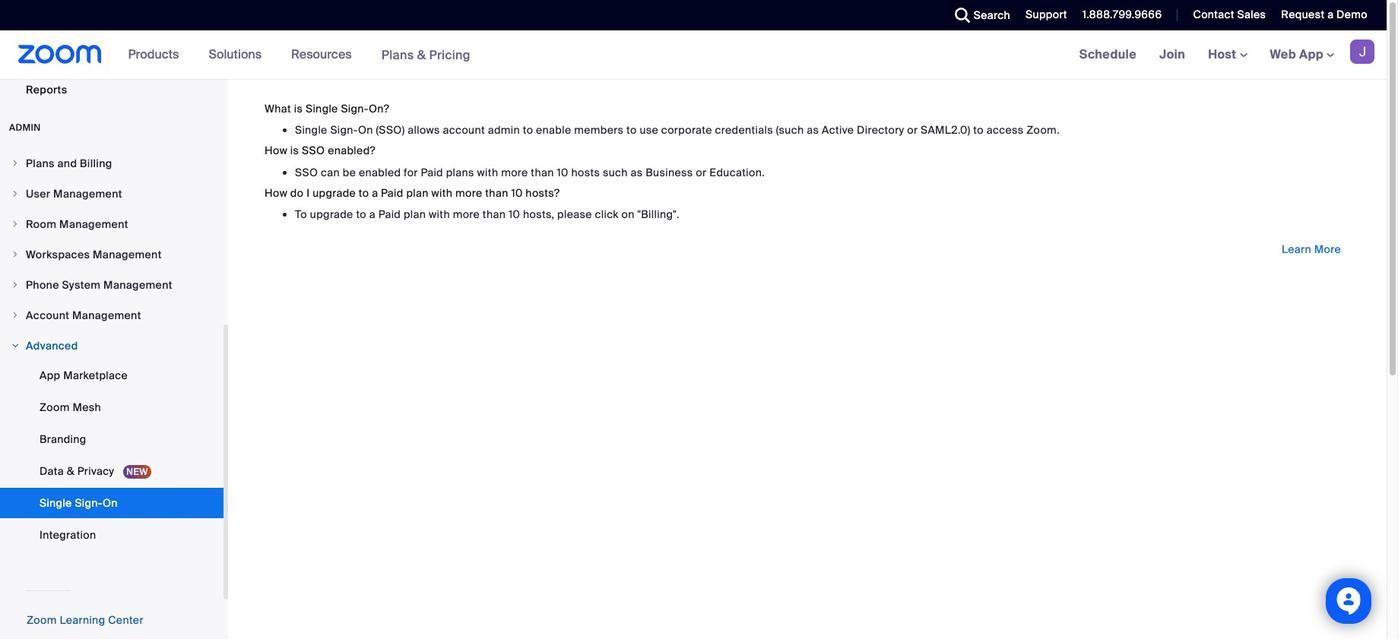 Task type: vqa. For each thing, say whether or not it's contained in the screenshot.
Add image
no



Task type: locate. For each thing, give the bounding box(es) containing it.
0 horizontal spatial on
[[103, 497, 118, 510]]

right image for plans
[[11, 159, 20, 168]]

app inside meetings 'navigation'
[[1299, 46, 1324, 62]]

management inside room management menu item
[[59, 217, 128, 231]]

1 vertical spatial &
[[67, 465, 74, 478]]

2 vertical spatial single
[[40, 497, 72, 510]]

0 vertical spatial plan
[[406, 186, 429, 200]]

plan
[[406, 186, 429, 200], [404, 208, 426, 221]]

single down data
[[40, 497, 72, 510]]

right image down admin
[[11, 159, 20, 168]]

1 vertical spatial upgrade
[[310, 208, 353, 221]]

hosts?
[[526, 186, 560, 200]]

0 horizontal spatial plans
[[26, 157, 55, 170]]

0 vertical spatial a
[[1328, 8, 1334, 21]]

single for single sign-on
[[40, 497, 72, 510]]

right image left user
[[11, 189, 20, 198]]

reports link
[[0, 75, 224, 105]]

is up do
[[290, 144, 299, 158]]

room
[[26, 217, 57, 231]]

1 horizontal spatial app
[[1299, 46, 1324, 62]]

2 vertical spatial more
[[453, 208, 480, 221]]

2 how from the top
[[265, 186, 288, 200]]

banner
[[0, 30, 1387, 80]]

0 vertical spatial on
[[358, 123, 373, 137]]

1 vertical spatial sign-
[[330, 123, 358, 137]]

management inside account management menu item
[[72, 309, 141, 322]]

right image inside phone system management menu item
[[11, 281, 20, 290]]

single down what is single sign-on?
[[295, 123, 327, 137]]

1 vertical spatial a
[[372, 186, 378, 200]]

on
[[358, 123, 373, 137], [103, 497, 118, 510]]

1 vertical spatial sso
[[295, 166, 318, 179]]

right image for user management
[[11, 189, 20, 198]]

web app button
[[1270, 46, 1334, 62]]

0 vertical spatial how
[[265, 144, 288, 158]]

2 vertical spatial sign-
[[75, 497, 103, 510]]

as right "such"
[[631, 166, 643, 179]]

1 vertical spatial paid
[[381, 186, 403, 200]]

4 right image from the top
[[11, 311, 20, 320]]

enable
[[536, 123, 571, 137]]

than up to upgrade to a paid plan with more than 10 hosts, please click on "billing".
[[485, 186, 508, 200]]

center
[[108, 614, 144, 627]]

right image inside account management menu item
[[11, 311, 20, 320]]

management down billing
[[53, 187, 122, 201]]

single sign-on link
[[0, 488, 224, 519]]

right image
[[11, 189, 20, 198], [11, 220, 20, 229], [11, 281, 20, 290], [11, 311, 20, 320]]

&
[[417, 47, 426, 63], [67, 465, 74, 478]]

plans
[[381, 47, 414, 63], [26, 157, 55, 170]]

10 left hosts?
[[511, 186, 523, 200]]

0 vertical spatial single
[[306, 102, 338, 116]]

right image left advanced
[[11, 341, 20, 351]]

pricing
[[429, 47, 471, 63]]

right image left phone
[[11, 281, 20, 290]]

search
[[974, 8, 1011, 22]]

is inside single sign-on (sso) allows account admin to enable members to use corporate credentials (such as active directory or saml2.0) to access zoom. how is sso enabled?
[[290, 144, 299, 158]]

directory
[[857, 123, 904, 137]]

1 vertical spatial right image
[[11, 250, 20, 259]]

0 vertical spatial as
[[807, 123, 819, 137]]

right image
[[11, 159, 20, 168], [11, 250, 20, 259], [11, 341, 20, 351]]

& for data
[[67, 465, 74, 478]]

1 horizontal spatial or
[[907, 123, 918, 137]]

zoom left mesh
[[40, 401, 70, 414]]

corporate
[[661, 123, 712, 137]]

zoom left "learning"
[[27, 614, 57, 627]]

app marketplace link
[[0, 360, 224, 391]]

right image for workspaces
[[11, 250, 20, 259]]

management down the workspaces management menu item
[[103, 278, 172, 292]]

app marketplace
[[40, 369, 128, 382]]

active
[[822, 123, 854, 137]]

& inside advanced menu
[[67, 465, 74, 478]]

1 vertical spatial plans
[[26, 157, 55, 170]]

business
[[646, 166, 693, 179]]

how left do
[[265, 186, 288, 200]]

data
[[40, 465, 64, 478]]

3 right image from the top
[[11, 341, 20, 351]]

zoom logo image
[[18, 45, 102, 64]]

host button
[[1208, 46, 1247, 62]]

plans & pricing
[[381, 47, 471, 63]]

side navigation navigation
[[0, 0, 228, 639]]

zoom inside advanced menu
[[40, 401, 70, 414]]

zoom learning center
[[27, 614, 144, 627]]

account
[[443, 123, 485, 137]]

what
[[265, 102, 291, 116]]

sso up i
[[295, 166, 318, 179]]

enabled?
[[328, 144, 376, 158]]

right image inside room management menu item
[[11, 220, 20, 229]]

or right directory
[[907, 123, 918, 137]]

as right (such
[[807, 123, 819, 137]]

user management menu item
[[0, 179, 224, 208]]

0 vertical spatial sso
[[302, 144, 325, 158]]

1 vertical spatial 10
[[511, 186, 523, 200]]

single inside advanced menu
[[40, 497, 72, 510]]

contact sales link
[[1182, 0, 1270, 30], [1193, 8, 1266, 21]]

workspaces management menu item
[[0, 240, 224, 269]]

how inside single sign-on (sso) allows account admin to enable members to use corporate credentials (such as active directory or saml2.0) to access zoom. how is sso enabled?
[[265, 144, 288, 158]]

how
[[265, 144, 288, 158], [265, 186, 288, 200]]

single right what
[[306, 102, 338, 116]]

or right business
[[696, 166, 707, 179]]

upgrade right to
[[310, 208, 353, 221]]

workspaces management
[[26, 248, 162, 262]]

zoom for zoom mesh
[[40, 401, 70, 414]]

saml2.0)
[[921, 123, 971, 137]]

(such
[[776, 123, 804, 137]]

plans left and
[[26, 157, 55, 170]]

1.888.799.9666
[[1083, 8, 1162, 21]]

with
[[477, 166, 498, 179], [431, 186, 453, 200], [429, 208, 450, 221]]

paid
[[421, 166, 443, 179], [381, 186, 403, 200], [378, 208, 401, 221]]

zoom mesh
[[40, 401, 101, 414]]

members
[[574, 123, 624, 137]]

right image left workspaces
[[11, 250, 20, 259]]

10
[[557, 166, 569, 179], [511, 186, 523, 200], [509, 208, 520, 221]]

2 right image from the top
[[11, 250, 20, 259]]

1 vertical spatial app
[[40, 369, 60, 382]]

0 horizontal spatial or
[[696, 166, 707, 179]]

sign- for single sign-on (sso) allows account admin to enable members to use corporate credentials (such as active directory or saml2.0) to access zoom. how is sso enabled?
[[330, 123, 358, 137]]

advanced menu
[[0, 360, 224, 552]]

plans & pricing link
[[381, 47, 471, 63], [381, 47, 471, 63]]

app
[[1299, 46, 1324, 62], [40, 369, 60, 382]]

1 vertical spatial or
[[696, 166, 707, 179]]

right image inside plans and billing "menu item"
[[11, 159, 20, 168]]

plans inside "menu item"
[[26, 157, 55, 170]]

learning
[[60, 614, 105, 627]]

workspaces
[[26, 248, 90, 262]]

right image inside the workspaces management menu item
[[11, 250, 20, 259]]

sso inside single sign-on (sso) allows account admin to enable members to use corporate credentials (such as active directory or saml2.0) to access zoom. how is sso enabled?
[[302, 144, 325, 158]]

1.888.799.9666 button
[[1071, 0, 1166, 30], [1083, 8, 1162, 21]]

management inside the workspaces management menu item
[[93, 248, 162, 262]]

1 horizontal spatial &
[[417, 47, 426, 63]]

admin menu menu
[[0, 149, 224, 554]]

contact sales
[[1193, 8, 1266, 21]]

request a demo link
[[1270, 0, 1387, 30], [1281, 8, 1368, 21]]

0 vertical spatial or
[[907, 123, 918, 137]]

management
[[53, 187, 122, 201], [59, 217, 128, 231], [93, 248, 162, 262], [103, 278, 172, 292], [72, 309, 141, 322]]

is right what
[[294, 102, 303, 116]]

1 right image from the top
[[11, 159, 20, 168]]

plans inside product information navigation
[[381, 47, 414, 63]]

than down sso can be enabled for paid plans with more than 10 hosts such as business or education. how do i upgrade to a paid plan with more than 10 hosts?
[[483, 208, 506, 221]]

account management
[[26, 309, 141, 322]]

on for single sign-on (sso) allows account admin to enable members to use corporate credentials (such as active directory or saml2.0) to access zoom. how is sso enabled?
[[358, 123, 373, 137]]

1 horizontal spatial as
[[807, 123, 819, 137]]

profile picture image
[[1350, 40, 1375, 64]]

integration
[[40, 528, 96, 542]]

resources
[[291, 46, 352, 62]]

2 vertical spatial paid
[[378, 208, 401, 221]]

branding link
[[0, 424, 224, 455]]

0 vertical spatial plans
[[381, 47, 414, 63]]

0 horizontal spatial as
[[631, 166, 643, 179]]

privacy
[[77, 465, 114, 478]]

1 right image from the top
[[11, 189, 20, 198]]

plans left pricing
[[381, 47, 414, 63]]

on for single sign-on
[[103, 497, 118, 510]]

solutions button
[[209, 30, 268, 79]]

0 vertical spatial zoom
[[40, 401, 70, 414]]

right image inside advanced menu item
[[11, 341, 20, 351]]

support
[[1026, 8, 1067, 21]]

room management menu item
[[0, 210, 224, 239]]

management inside user management menu item
[[53, 187, 122, 201]]

2 right image from the top
[[11, 220, 20, 229]]

what is single sign-on?
[[265, 102, 389, 116]]

0 horizontal spatial &
[[67, 465, 74, 478]]

enabled
[[359, 166, 401, 179]]

to
[[295, 208, 307, 221]]

1 vertical spatial is
[[290, 144, 299, 158]]

do
[[290, 186, 304, 200]]

1 horizontal spatial on
[[358, 123, 373, 137]]

right image left room
[[11, 220, 20, 229]]

0 vertical spatial 10
[[557, 166, 569, 179]]

1 vertical spatial single
[[295, 123, 327, 137]]

10 left the hosts
[[557, 166, 569, 179]]

sign- inside single sign-on (sso) allows account admin to enable members to use corporate credentials (such as active directory or saml2.0) to access zoom. how is sso enabled?
[[330, 123, 358, 137]]

0 vertical spatial paid
[[421, 166, 443, 179]]

upgrade down can
[[313, 186, 356, 200]]

upgrade
[[313, 186, 356, 200], [310, 208, 353, 221]]

sso up can
[[302, 144, 325, 158]]

account management menu item
[[0, 301, 224, 330]]

3 right image from the top
[[11, 281, 20, 290]]

on inside advanced menu
[[103, 497, 118, 510]]

1 horizontal spatial plans
[[381, 47, 414, 63]]

join link
[[1148, 30, 1197, 79]]

2 vertical spatial right image
[[11, 341, 20, 351]]

1 vertical spatial how
[[265, 186, 288, 200]]

sign-
[[341, 102, 369, 116], [330, 123, 358, 137], [75, 497, 103, 510]]

1 vertical spatial as
[[631, 166, 643, 179]]

or
[[907, 123, 918, 137], [696, 166, 707, 179]]

right image left account
[[11, 311, 20, 320]]

0 vertical spatial &
[[417, 47, 426, 63]]

1 vertical spatial zoom
[[27, 614, 57, 627]]

management for workspaces management
[[93, 248, 162, 262]]

0 horizontal spatial app
[[40, 369, 60, 382]]

0 vertical spatial app
[[1299, 46, 1324, 62]]

management down phone system management menu item
[[72, 309, 141, 322]]

& inside product information navigation
[[417, 47, 426, 63]]

right image inside user management menu item
[[11, 189, 20, 198]]

on up "enabled?"
[[358, 123, 373, 137]]

& left pricing
[[417, 47, 426, 63]]

2 vertical spatial with
[[429, 208, 450, 221]]

management for user management
[[53, 187, 122, 201]]

0 vertical spatial is
[[294, 102, 303, 116]]

0 vertical spatial right image
[[11, 159, 20, 168]]

10 left hosts,
[[509, 208, 520, 221]]

on?
[[369, 102, 389, 116]]

branding
[[40, 433, 86, 446]]

1 vertical spatial on
[[103, 497, 118, 510]]

1 how from the top
[[265, 144, 288, 158]]

web
[[1270, 46, 1296, 62]]

app down advanced
[[40, 369, 60, 382]]

app right web
[[1299, 46, 1324, 62]]

1 vertical spatial with
[[431, 186, 453, 200]]

than up hosts?
[[531, 166, 554, 179]]

single
[[306, 102, 338, 116], [295, 123, 327, 137], [40, 497, 72, 510]]

single inside single sign-on (sso) allows account admin to enable members to use corporate credentials (such as active directory or saml2.0) to access zoom. how is sso enabled?
[[295, 123, 327, 137]]

management up workspaces management
[[59, 217, 128, 231]]

management up phone system management menu item
[[93, 248, 162, 262]]

integration link
[[0, 520, 224, 551]]

how down what
[[265, 144, 288, 158]]

schedule
[[1079, 46, 1137, 62]]

0 vertical spatial upgrade
[[313, 186, 356, 200]]

on inside single sign-on (sso) allows account admin to enable members to use corporate credentials (such as active directory or saml2.0) to access zoom. how is sso enabled?
[[358, 123, 373, 137]]

& right data
[[67, 465, 74, 478]]

marketplace
[[63, 369, 128, 382]]

sign- inside advanced menu
[[75, 497, 103, 510]]

allows
[[408, 123, 440, 137]]

2 vertical spatial than
[[483, 208, 506, 221]]

support link
[[1014, 0, 1071, 30], [1026, 8, 1067, 21]]

on up integration link
[[103, 497, 118, 510]]



Task type: describe. For each thing, give the bounding box(es) containing it.
request
[[1281, 8, 1325, 21]]

plan inside sso can be enabled for paid plans with more than 10 hosts such as business or education. how do i upgrade to a paid plan with more than 10 hosts?
[[406, 186, 429, 200]]

products
[[128, 46, 179, 62]]

click
[[595, 208, 619, 221]]

app inside app marketplace link
[[40, 369, 60, 382]]

plans and billing
[[26, 157, 112, 170]]

user management
[[26, 187, 122, 201]]

on
[[622, 208, 635, 221]]

zoom mesh link
[[0, 392, 224, 423]]

please
[[557, 208, 592, 221]]

plans and billing menu item
[[0, 149, 224, 178]]

plans
[[446, 166, 474, 179]]

banner containing products
[[0, 30, 1387, 80]]

single sign-on
[[40, 497, 118, 510]]

plans for plans & pricing
[[381, 47, 414, 63]]

1 vertical spatial plan
[[404, 208, 426, 221]]

2 vertical spatial 10
[[509, 208, 520, 221]]

products button
[[128, 30, 186, 79]]

single for single sign-on (sso) allows account admin to enable members to use corporate credentials (such as active directory or saml2.0) to access zoom. how is sso enabled?
[[295, 123, 327, 137]]

account
[[26, 309, 69, 322]]

web app
[[1270, 46, 1324, 62]]

such
[[603, 166, 628, 179]]

management inside phone system management menu item
[[103, 278, 172, 292]]

to upgrade to a paid plan with more than 10 hosts, please click on "billing".
[[295, 208, 680, 221]]

data & privacy
[[40, 465, 117, 478]]

single sign-on (sso) allows account admin to enable members to use corporate credentials (such as active directory or saml2.0) to access zoom. how is sso enabled?
[[265, 123, 1060, 158]]

join
[[1160, 46, 1186, 62]]

1 vertical spatial than
[[485, 186, 508, 200]]

i
[[307, 186, 310, 200]]

use
[[640, 123, 659, 137]]

mesh
[[73, 401, 101, 414]]

search button
[[943, 0, 1014, 30]]

sales
[[1237, 8, 1266, 21]]

zoom learning center link
[[27, 614, 144, 627]]

phone system management
[[26, 278, 172, 292]]

data & privacy link
[[0, 456, 224, 487]]

management for account management
[[72, 309, 141, 322]]

sign- for single sign-on
[[75, 497, 103, 510]]

billing
[[80, 157, 112, 170]]

or inside sso can be enabled for paid plans with more than 10 hosts such as business or education. how do i upgrade to a paid plan with more than 10 hosts?
[[696, 166, 707, 179]]

resources button
[[291, 30, 359, 79]]

a inside sso can be enabled for paid plans with more than 10 hosts such as business or education. how do i upgrade to a paid plan with more than 10 hosts?
[[372, 186, 378, 200]]

upgrade inside sso can be enabled for paid plans with more than 10 hosts such as business or education. how do i upgrade to a paid plan with more than 10 hosts?
[[313, 186, 356, 200]]

host
[[1208, 46, 1240, 62]]

management for room management
[[59, 217, 128, 231]]

can
[[321, 166, 340, 179]]

0 vertical spatial more
[[501, 166, 528, 179]]

how inside sso can be enabled for paid plans with more than 10 hosts such as business or education. how do i upgrade to a paid plan with more than 10 hosts?
[[265, 186, 288, 200]]

sso inside sso can be enabled for paid plans with more than 10 hosts such as business or education. how do i upgrade to a paid plan with more than 10 hosts?
[[295, 166, 318, 179]]

hosts,
[[523, 208, 555, 221]]

advanced
[[26, 339, 78, 353]]

to inside sso can be enabled for paid plans with more than 10 hosts such as business or education. how do i upgrade to a paid plan with more than 10 hosts?
[[359, 186, 369, 200]]

request a demo
[[1281, 8, 1368, 21]]

zoom.
[[1027, 123, 1060, 137]]

room management
[[26, 217, 128, 231]]

right image for account management
[[11, 311, 20, 320]]

right image for phone system management
[[11, 281, 20, 290]]

as inside sso can be enabled for paid plans with more than 10 hosts such as business or education. how do i upgrade to a paid plan with more than 10 hosts?
[[631, 166, 643, 179]]

advanced menu item
[[0, 332, 224, 360]]

as inside single sign-on (sso) allows account admin to enable members to use corporate credentials (such as active directory or saml2.0) to access zoom. how is sso enabled?
[[807, 123, 819, 137]]

demo
[[1337, 8, 1368, 21]]

more
[[1314, 243, 1341, 256]]

credentials
[[715, 123, 773, 137]]

meetings navigation
[[1068, 30, 1387, 80]]

schedule link
[[1068, 30, 1148, 79]]

education.
[[710, 166, 765, 179]]

access
[[987, 123, 1024, 137]]

zoom for zoom learning center
[[27, 614, 57, 627]]

admin
[[9, 122, 41, 134]]

& for plans
[[417, 47, 426, 63]]

system
[[62, 278, 101, 292]]

(sso)
[[376, 123, 405, 137]]

hosts
[[571, 166, 600, 179]]

1 vertical spatial more
[[455, 186, 482, 200]]

and
[[57, 157, 77, 170]]

learn more link
[[1273, 237, 1350, 262]]

for
[[404, 166, 418, 179]]

0 vertical spatial sign-
[[341, 102, 369, 116]]

solutions
[[209, 46, 262, 62]]

user
[[26, 187, 50, 201]]

admin
[[488, 123, 520, 137]]

right image for room management
[[11, 220, 20, 229]]

reports
[[26, 83, 67, 97]]

phone
[[26, 278, 59, 292]]

learn
[[1282, 243, 1312, 256]]

learn more
[[1282, 243, 1341, 256]]

phone system management menu item
[[0, 271, 224, 300]]

"billing".
[[638, 208, 680, 221]]

product information navigation
[[117, 30, 482, 80]]

contact
[[1193, 8, 1235, 21]]

0 vertical spatial with
[[477, 166, 498, 179]]

or inside single sign-on (sso) allows account admin to enable members to use corporate credentials (such as active directory or saml2.0) to access zoom. how is sso enabled?
[[907, 123, 918, 137]]

2 vertical spatial a
[[369, 208, 376, 221]]

plans for plans and billing
[[26, 157, 55, 170]]

sso can be enabled for paid plans with more than 10 hosts such as business or education. how do i upgrade to a paid plan with more than 10 hosts?
[[265, 166, 765, 200]]

0 vertical spatial than
[[531, 166, 554, 179]]



